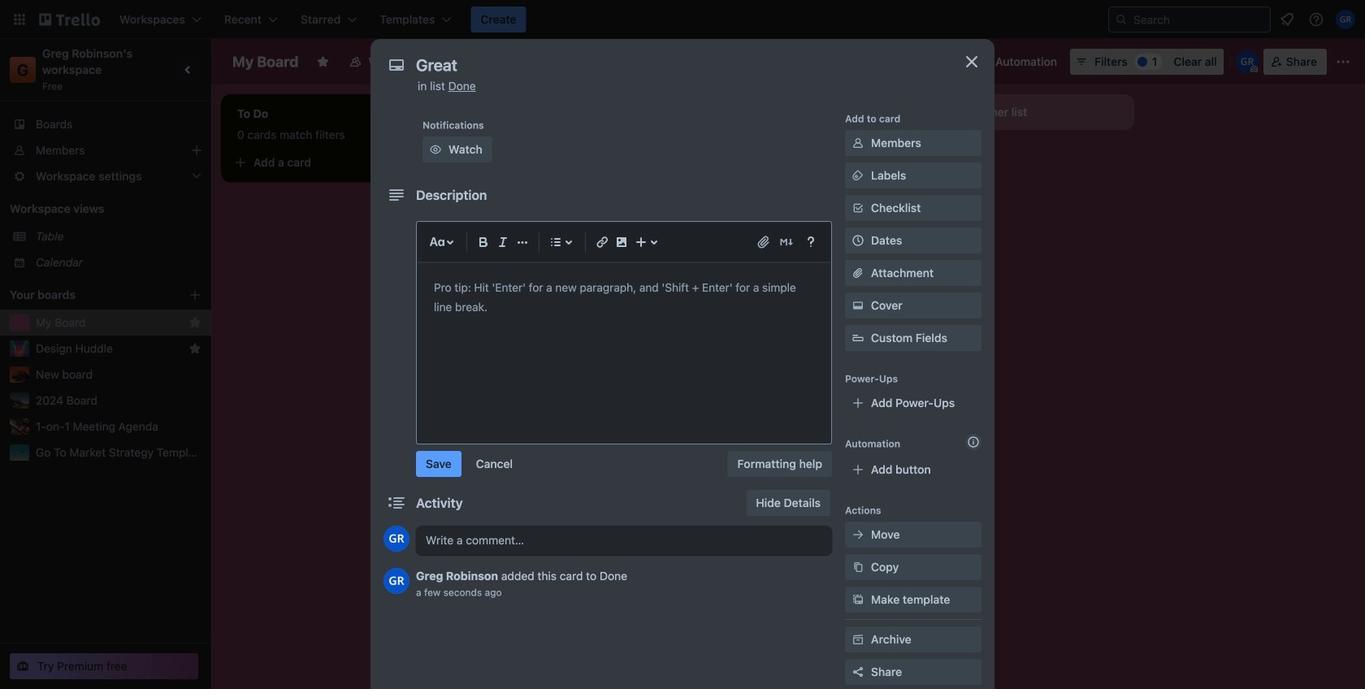 Task type: describe. For each thing, give the bounding box(es) containing it.
bold ⌘b image
[[474, 232, 493, 252]]

your boards with 6 items element
[[10, 285, 164, 305]]

text styles image
[[427, 232, 447, 252]]

0 vertical spatial create from template… image
[[416, 156, 429, 169]]

view markdown image
[[779, 234, 795, 250]]

0 notifications image
[[1278, 10, 1297, 29]]

attach and insert link image
[[756, 234, 772, 250]]

1 vertical spatial create from template… image
[[878, 193, 891, 206]]

greg robinson (gregrobinson96) image inside primary "element"
[[1336, 10, 1356, 29]]

show menu image
[[1335, 54, 1352, 70]]

Board name text field
[[224, 49, 307, 75]]

Search field
[[1128, 8, 1270, 31]]

image image
[[612, 232, 631, 252]]

open help dialog image
[[801, 232, 821, 252]]



Task type: locate. For each thing, give the bounding box(es) containing it.
None text field
[[408, 50, 944, 80]]

more formatting image
[[513, 232, 532, 252]]

edit card image
[[876, 157, 889, 170]]

create from template… image
[[416, 156, 429, 169], [878, 193, 891, 206]]

greg robinson (gregrobinson96) image
[[1236, 50, 1259, 73], [384, 568, 410, 594]]

1 horizontal spatial create from template… image
[[878, 193, 891, 206]]

1 vertical spatial greg robinson (gregrobinson96) image
[[384, 568, 410, 594]]

sm image
[[973, 49, 996, 72], [850, 527, 866, 543], [850, 592, 866, 608], [850, 631, 866, 648]]

text formatting group
[[474, 232, 532, 252]]

1 vertical spatial starred icon image
[[189, 342, 202, 355]]

create from template… image up text styles image
[[416, 156, 429, 169]]

1 vertical spatial greg robinson (gregrobinson96) image
[[384, 526, 410, 552]]

lists image
[[546, 232, 566, 252]]

create from template… image down edit card image at right
[[878, 193, 891, 206]]

star or unstar board image
[[316, 55, 329, 68]]

italic ⌘i image
[[493, 232, 513, 252]]

primary element
[[0, 0, 1365, 39]]

greg robinson (gregrobinson96) image
[[1336, 10, 1356, 29], [384, 526, 410, 552]]

Main content area, start typing to enter text. text field
[[434, 278, 814, 317]]

0 vertical spatial greg robinson (gregrobinson96) image
[[1236, 50, 1259, 73]]

link ⌘k image
[[592, 232, 612, 252]]

0 horizontal spatial greg robinson (gregrobinson96) image
[[384, 568, 410, 594]]

add board image
[[189, 289, 202, 302]]

editor toolbar
[[424, 229, 824, 255]]

0 vertical spatial greg robinson (gregrobinson96) image
[[1336, 10, 1356, 29]]

0 vertical spatial starred icon image
[[189, 316, 202, 329]]

2 starred icon image from the top
[[189, 342, 202, 355]]

search image
[[1115, 13, 1128, 26]]

1 starred icon image from the top
[[189, 316, 202, 329]]

open information menu image
[[1308, 11, 1325, 28]]

sm image
[[850, 135, 866, 151], [427, 141, 444, 158], [850, 167, 866, 184], [850, 297, 866, 314], [850, 559, 866, 575]]

1 horizontal spatial greg robinson (gregrobinson96) image
[[1236, 50, 1259, 73]]

Write a comment text field
[[416, 526, 832, 555]]

0 horizontal spatial create from template… image
[[416, 156, 429, 169]]

0 horizontal spatial greg robinson (gregrobinson96) image
[[384, 526, 410, 552]]

1 horizontal spatial greg robinson (gregrobinson96) image
[[1336, 10, 1356, 29]]

close dialog image
[[962, 52, 982, 72]]

starred icon image
[[189, 316, 202, 329], [189, 342, 202, 355]]



Task type: vqa. For each thing, say whether or not it's contained in the screenshot.
the bottom Add a card Button
no



